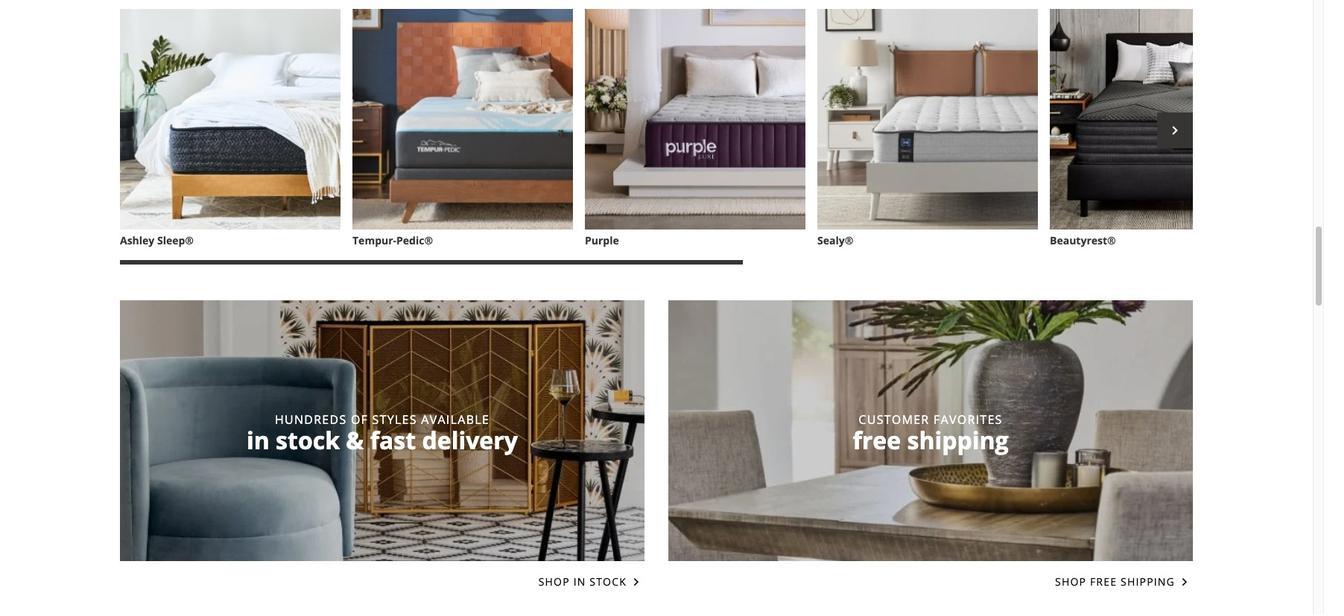 Task type: locate. For each thing, give the bounding box(es) containing it.
shop free shipping link
[[1055, 573, 1193, 591]]

2 shop from the left
[[1055, 575, 1087, 589]]

shop for shop in stock
[[539, 575, 570, 589]]

in
[[574, 575, 586, 589]]

1 shop from the left
[[539, 575, 570, 589]]

stock
[[590, 575, 627, 589]]

shop left free
[[1055, 575, 1087, 589]]

free
[[1090, 575, 1117, 589]]

shipping
[[1121, 575, 1175, 589]]

0 horizontal spatial shop
[[539, 575, 570, 589]]

shop
[[539, 575, 570, 589], [1055, 575, 1087, 589]]

shop free shipping
[[1055, 575, 1175, 589]]

shop left in
[[539, 575, 570, 589]]

shop in stock link
[[539, 573, 645, 591]]

1 horizontal spatial shop
[[1055, 575, 1087, 589]]



Task type: describe. For each thing, give the bounding box(es) containing it.
shop in stock
[[539, 575, 627, 589]]

shop for shop free shipping
[[1055, 575, 1087, 589]]



Task type: vqa. For each thing, say whether or not it's contained in the screenshot.
shop
yes



